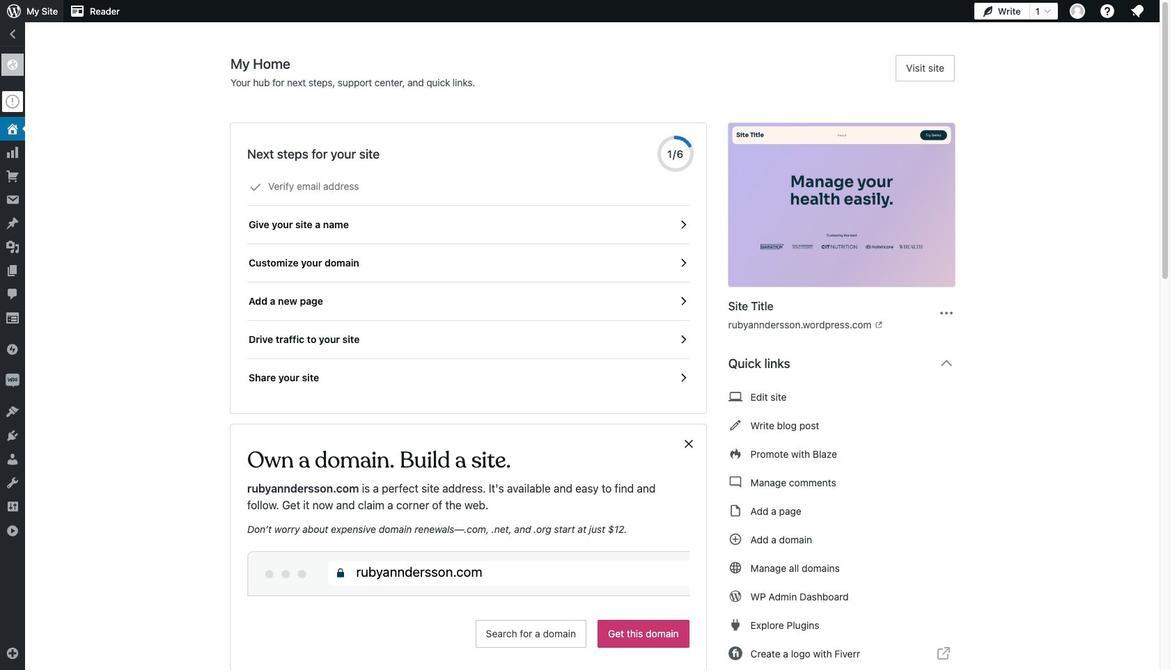Task type: describe. For each thing, give the bounding box(es) containing it.
task enabled image
[[677, 219, 689, 231]]

my profile image
[[1070, 3, 1085, 19]]

laptop image
[[728, 389, 742, 405]]

more options for site site title image
[[938, 305, 955, 321]]

help image
[[1099, 3, 1116, 20]]



Task type: locate. For each thing, give the bounding box(es) containing it.
1 task enabled image from the top
[[677, 257, 689, 270]]

0 vertical spatial img image
[[6, 343, 20, 357]]

launchpad checklist element
[[247, 168, 689, 397]]

insert_drive_file image
[[728, 503, 742, 520]]

img image
[[6, 343, 20, 357], [6, 374, 20, 388]]

edit image
[[728, 417, 742, 434]]

4 task enabled image from the top
[[677, 372, 689, 385]]

manage your notifications image
[[1129, 3, 1146, 20]]

3 task enabled image from the top
[[677, 334, 689, 346]]

1 img image from the top
[[6, 343, 20, 357]]

mode_comment image
[[728, 474, 742, 491]]

2 img image from the top
[[6, 374, 20, 388]]

2 task enabled image from the top
[[677, 295, 689, 308]]

task enabled image
[[677, 257, 689, 270], [677, 295, 689, 308], [677, 334, 689, 346], [677, 372, 689, 385]]

dismiss domain name promotion image
[[682, 436, 695, 453]]

1 vertical spatial img image
[[6, 374, 20, 388]]

main content
[[231, 55, 966, 671]]

progress bar
[[657, 136, 694, 172]]



Task type: vqa. For each thing, say whether or not it's contained in the screenshot.
search field
no



